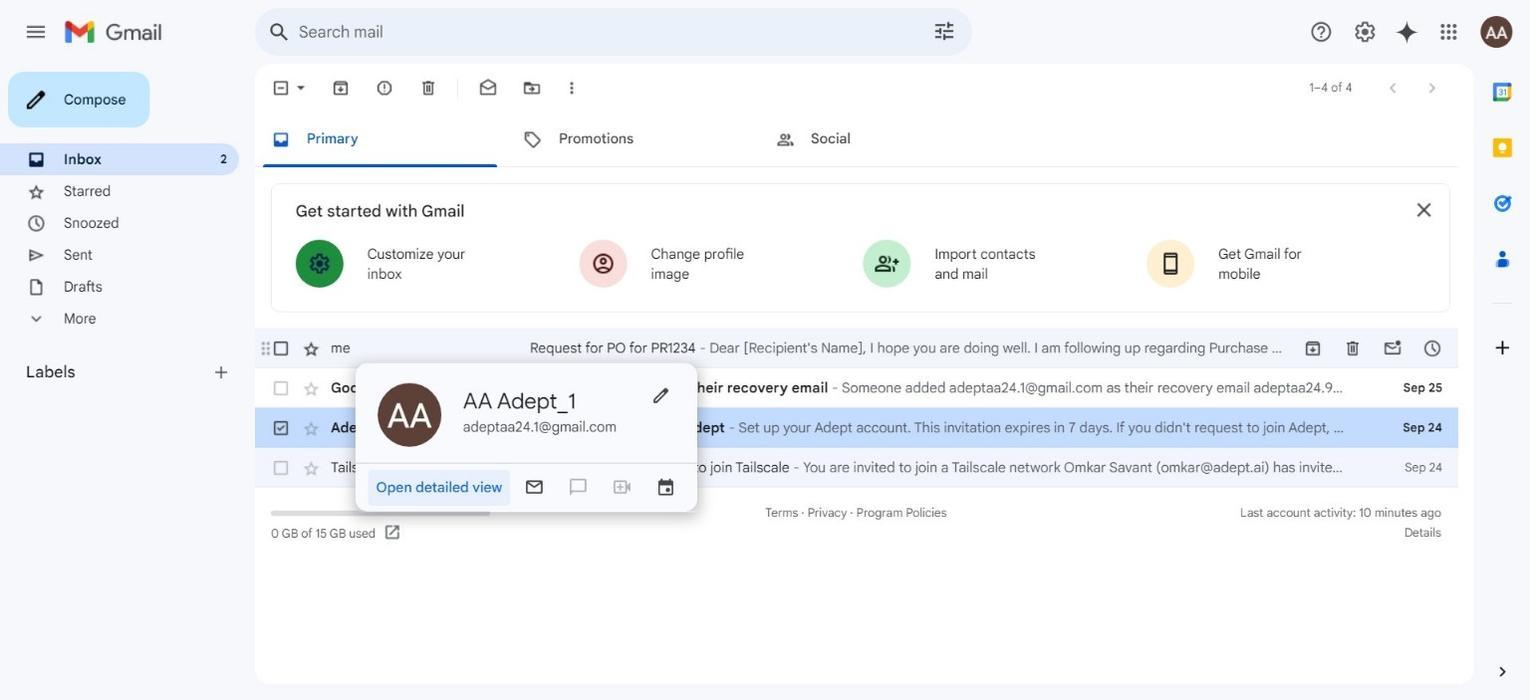 Task type: locate. For each thing, give the bounding box(es) containing it.
0 horizontal spatial tab list
[[255, 112, 1459, 167]]

primary tab
[[255, 112, 505, 167]]

3 row from the top
[[255, 408, 1459, 448]]

main content
[[255, 112, 1459, 488]]

None search field
[[255, 8, 973, 56]]

None checkbox
[[271, 78, 291, 98], [271, 378, 291, 398], [271, 78, 291, 98], [271, 378, 291, 398]]

tab list
[[1475, 64, 1531, 629], [255, 112, 1459, 167]]

footer
[[255, 504, 1459, 544]]

toolbar
[[1294, 338, 1453, 358]]

navigation
[[0, 64, 255, 701]]

heading
[[26, 363, 211, 383]]

2 row from the top
[[255, 368, 1459, 408]]

promotions tab
[[507, 112, 758, 167]]

information card element
[[356, 364, 699, 512]]

None checkbox
[[271, 338, 291, 358], [271, 418, 291, 438], [271, 458, 291, 478], [271, 338, 291, 358], [271, 418, 291, 438], [271, 458, 291, 478]]

1 horizontal spatial tab list
[[1475, 64, 1531, 629]]

row
[[255, 328, 1459, 368], [255, 368, 1459, 408], [255, 408, 1459, 448], [255, 448, 1459, 488]]

report spam image
[[375, 78, 395, 98]]



Task type: vqa. For each thing, say whether or not it's contained in the screenshot.
the Promotions tab
yes



Task type: describe. For each thing, give the bounding box(es) containing it.
delete image
[[419, 78, 438, 98]]

toolbar inside row
[[1294, 338, 1453, 358]]

mark as read image
[[478, 78, 498, 98]]

social tab
[[759, 112, 1011, 167]]

gmail image
[[64, 12, 172, 52]]

archive image
[[331, 78, 351, 98]]

1 row from the top
[[255, 328, 1459, 368]]

advanced search options image
[[925, 11, 965, 51]]

main menu image
[[24, 20, 48, 44]]

more email options image
[[562, 78, 582, 98]]

move to image
[[522, 78, 542, 98]]

settings image
[[1353, 20, 1377, 44]]

follow link to manage storage image
[[384, 524, 404, 544]]

support image
[[1310, 20, 1333, 44]]

Search mail text field
[[299, 22, 877, 42]]

search mail image
[[261, 14, 297, 50]]

4 row from the top
[[255, 448, 1459, 488]]



